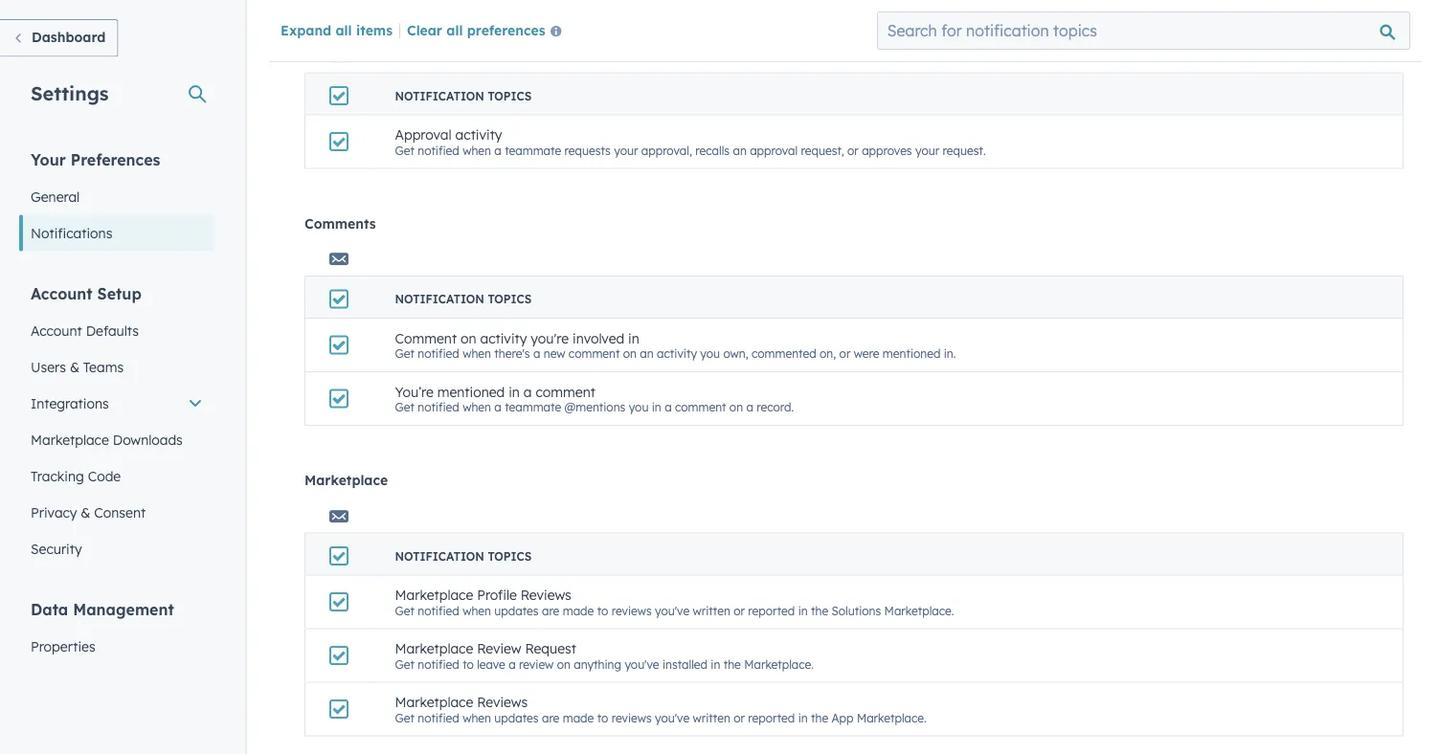 Task type: vqa. For each thing, say whether or not it's contained in the screenshot.
written inside the Marketplace Profile Reviews Get notified when updates are made to reviews you've written or reported in the Solutions Marketplace.
yes



Task type: locate. For each thing, give the bounding box(es) containing it.
requests
[[565, 143, 611, 157]]

3 topics from the top
[[488, 549, 532, 564]]

the inside marketplace reviews get notified when updates are made to reviews you've written or reported in the app marketplace.
[[812, 711, 829, 725]]

code
[[88, 468, 121, 485]]

marketplace inside marketplace reviews get notified when updates are made to reviews you've written or reported in the app marketplace.
[[395, 694, 474, 711]]

1 horizontal spatial mentioned
[[883, 347, 941, 361]]

involved
[[573, 330, 625, 347]]

marketplace inside account setup element
[[31, 432, 109, 448]]

0 vertical spatial made
[[563, 604, 594, 618]]

0 vertical spatial you've
[[655, 604, 690, 618]]

1 vertical spatial notification
[[395, 292, 485, 307]]

notified inside marketplace reviews get notified when updates are made to reviews you've written or reported in the app marketplace.
[[418, 711, 460, 725]]

integrations
[[31, 395, 109, 412]]

1 vertical spatial written
[[693, 711, 731, 725]]

get inside marketplace review request get notified to leave a review on anything you've installed in the marketplace.
[[395, 657, 415, 672]]

all inside button
[[447, 21, 463, 38]]

to down anything
[[597, 711, 609, 725]]

review
[[519, 657, 554, 672]]

2 teammate from the top
[[505, 400, 562, 415]]

an right recalls
[[733, 143, 747, 157]]

comment down new
[[536, 383, 596, 400]]

notification
[[395, 89, 485, 103], [395, 292, 485, 307], [395, 549, 485, 564]]

you've inside marketplace profile reviews get notified when updates are made to reviews you've written or reported in the solutions marketplace.
[[655, 604, 690, 618]]

1 vertical spatial made
[[563, 711, 594, 725]]

notified inside comment on activity you're involved in get notified when there's a new comment on an activity you own, commented on, or were mentioned in.
[[418, 347, 460, 361]]

in right installed
[[711, 657, 721, 672]]

marketplace. inside marketplace review request get notified to leave a review on anything you've installed in the marketplace.
[[745, 657, 814, 672]]

1 are from the top
[[542, 604, 560, 618]]

marketplace. right 'app'
[[857, 711, 927, 725]]

3 notification topics from the top
[[395, 549, 532, 564]]

topics up profile
[[488, 549, 532, 564]]

reviews up marketplace review request get notified to leave a review on anything you've installed in the marketplace. on the bottom
[[612, 604, 652, 618]]

2 written from the top
[[693, 711, 731, 725]]

defaults
[[86, 322, 139, 339]]

teammate inside the approval activity get notified when a teammate requests your approval, recalls an approval request, or approves your request.
[[505, 143, 562, 157]]

marketplace. right installed
[[745, 657, 814, 672]]

are inside marketplace profile reviews get notified when updates are made to reviews you've written or reported in the solutions marketplace.
[[542, 604, 560, 618]]

0 vertical spatial notification topics
[[395, 89, 532, 103]]

get inside marketplace reviews get notified when updates are made to reviews you've written or reported in the app marketplace.
[[395, 711, 415, 725]]

1 vertical spatial the
[[724, 657, 741, 672]]

notification topics for marketplace
[[395, 549, 532, 564]]

2 vertical spatial to
[[597, 711, 609, 725]]

1 vertical spatial teammate
[[505, 400, 562, 415]]

0 horizontal spatial mentioned
[[438, 383, 505, 400]]

updates up review on the left of page
[[495, 604, 539, 618]]

0 vertical spatial an
[[733, 143, 747, 157]]

0 vertical spatial marketplace.
[[885, 604, 955, 618]]

2 are from the top
[[542, 711, 560, 725]]

3 notified from the top
[[418, 400, 460, 415]]

are
[[542, 604, 560, 618], [542, 711, 560, 725]]

notification topics up comment
[[395, 292, 532, 307]]

activity left own, at the right of page
[[657, 347, 697, 361]]

reviews inside marketplace profile reviews get notified when updates are made to reviews you've written or reported in the solutions marketplace.
[[521, 587, 572, 604]]

in left 'app'
[[799, 711, 808, 725]]

1 vertical spatial updates
[[495, 711, 539, 725]]

reported inside marketplace profile reviews get notified when updates are made to reviews you've written or reported in the solutions marketplace.
[[749, 604, 795, 618]]

0 vertical spatial &
[[70, 359, 79, 376]]

on left record.
[[730, 400, 743, 415]]

1 horizontal spatial you
[[701, 347, 721, 361]]

mentioned
[[883, 347, 941, 361], [438, 383, 505, 400]]

properties
[[31, 639, 95, 655]]

0 horizontal spatial an
[[640, 347, 654, 361]]

request,
[[802, 143, 845, 157]]

2 notified from the top
[[418, 347, 460, 361]]

commented
[[752, 347, 817, 361]]

comments
[[305, 215, 376, 232]]

updates inside marketplace reviews get notified when updates are made to reviews you've written or reported in the app marketplace.
[[495, 711, 539, 725]]

4 when from the top
[[463, 604, 491, 618]]

2 account from the top
[[31, 322, 82, 339]]

to left leave
[[463, 657, 474, 672]]

approval
[[750, 143, 798, 157]]

2 notification topics from the top
[[395, 292, 532, 307]]

marketplace
[[31, 432, 109, 448], [305, 472, 388, 489], [395, 587, 474, 604], [395, 641, 474, 657], [395, 694, 474, 711]]

1 horizontal spatial an
[[733, 143, 747, 157]]

notification up profile
[[395, 549, 485, 564]]

Search for notification topics search field
[[877, 11, 1411, 50]]

notifications
[[31, 225, 112, 241]]

notification topics up the approval on the left top of page
[[395, 89, 532, 103]]

notification topics up profile
[[395, 549, 532, 564]]

notification up comment
[[395, 292, 485, 307]]

& right privacy
[[81, 504, 90, 521]]

topics up there's on the left top
[[488, 292, 532, 307]]

0 horizontal spatial &
[[70, 359, 79, 376]]

in
[[629, 330, 640, 347], [509, 383, 520, 400], [652, 400, 662, 415], [799, 604, 808, 618], [711, 657, 721, 672], [799, 711, 808, 725]]

you've inside marketplace review request get notified to leave a review on anything you've installed in the marketplace.
[[625, 657, 660, 672]]

in right @mentions
[[652, 400, 662, 415]]

settings
[[31, 81, 109, 105]]

get inside marketplace profile reviews get notified when updates are made to reviews you've written or reported in the solutions marketplace.
[[395, 604, 415, 618]]

2 vertical spatial notification topics
[[395, 549, 532, 564]]

0 vertical spatial mentioned
[[883, 347, 941, 361]]

2 all from the left
[[447, 21, 463, 38]]

marketplace review request get notified to leave a review on anything you've installed in the marketplace.
[[395, 641, 814, 672]]

security
[[31, 541, 82, 558]]

when right the approval on the left top of page
[[463, 143, 491, 157]]

notification topics for comments
[[395, 292, 532, 307]]

1 teammate from the top
[[505, 143, 562, 157]]

4 notified from the top
[[418, 604, 460, 618]]

marketplace inside marketplace review request get notified to leave a review on anything you've installed in the marketplace.
[[395, 641, 474, 657]]

1 when from the top
[[463, 143, 491, 157]]

6 get from the top
[[395, 711, 415, 725]]

0 horizontal spatial your
[[614, 143, 638, 157]]

& inside "link"
[[81, 504, 90, 521]]

& right users
[[70, 359, 79, 376]]

1 made from the top
[[563, 604, 594, 618]]

notified inside marketplace review request get notified to leave a review on anything you've installed in the marketplace.
[[418, 657, 460, 672]]

when down leave
[[463, 711, 491, 725]]

1 vertical spatial reviews
[[477, 694, 528, 711]]

1 written from the top
[[693, 604, 731, 618]]

1 vertical spatial account
[[31, 322, 82, 339]]

mentioned inside comment on activity you're involved in get notified when there's a new comment on an activity you own, commented on, or were mentioned in.
[[883, 347, 941, 361]]

made up "request"
[[563, 604, 594, 618]]

reviews right profile
[[521, 587, 572, 604]]

reviews
[[612, 604, 652, 618], [612, 711, 652, 725]]

topics for approvals
[[488, 89, 532, 103]]

5 when from the top
[[463, 711, 491, 725]]

mentioned inside the you're mentioned in a comment get notified when a teammate @mentions you in a comment on a record.
[[438, 383, 505, 400]]

you've inside marketplace reviews get notified when updates are made to reviews you've written or reported in the app marketplace.
[[655, 711, 690, 725]]

a
[[495, 143, 502, 157], [534, 347, 541, 361], [524, 383, 532, 400], [495, 400, 502, 415], [665, 400, 672, 415], [747, 400, 754, 415], [509, 657, 516, 672]]

1 updates from the top
[[495, 604, 539, 618]]

5 get from the top
[[395, 657, 415, 672]]

3 get from the top
[[395, 400, 415, 415]]

3 when from the top
[[463, 400, 491, 415]]

you're
[[395, 383, 434, 400]]

account up users
[[31, 322, 82, 339]]

on
[[461, 330, 477, 347], [623, 347, 637, 361], [730, 400, 743, 415], [557, 657, 571, 672]]

1 vertical spatial &
[[81, 504, 90, 521]]

reviews down anything
[[612, 711, 652, 725]]

general
[[31, 188, 80, 205]]

installed
[[663, 657, 708, 672]]

or inside comment on activity you're involved in get notified when there's a new comment on an activity you own, commented on, or were mentioned in.
[[840, 347, 851, 361]]

2 reported from the top
[[749, 711, 795, 725]]

marketplace. right solutions
[[885, 604, 955, 618]]

6 notified from the top
[[418, 711, 460, 725]]

you've down installed
[[655, 711, 690, 725]]

users
[[31, 359, 66, 376]]

are up "request"
[[542, 604, 560, 618]]

0 horizontal spatial all
[[336, 21, 352, 38]]

an
[[733, 143, 747, 157], [640, 347, 654, 361]]

you've left installed
[[625, 657, 660, 672]]

reviews
[[521, 587, 572, 604], [477, 694, 528, 711]]

0 vertical spatial reviews
[[612, 604, 652, 618]]

0 vertical spatial written
[[693, 604, 731, 618]]

1 vertical spatial mentioned
[[438, 383, 505, 400]]

are inside marketplace reviews get notified when updates are made to reviews you've written or reported in the app marketplace.
[[542, 711, 560, 725]]

general link
[[19, 179, 215, 215]]

0 vertical spatial you
[[701, 347, 721, 361]]

notification up the approval on the left top of page
[[395, 89, 485, 103]]

you inside comment on activity you're involved in get notified when there's a new comment on an activity you own, commented on, or were mentioned in.
[[701, 347, 721, 361]]

to inside marketplace review request get notified to leave a review on anything you've installed in the marketplace.
[[463, 657, 474, 672]]

updates inside marketplace profile reviews get notified when updates are made to reviews you've written or reported in the solutions marketplace.
[[495, 604, 539, 618]]

0 vertical spatial updates
[[495, 604, 539, 618]]

2 updates from the top
[[495, 711, 539, 725]]

2 vertical spatial the
[[812, 711, 829, 725]]

0 vertical spatial to
[[597, 604, 609, 618]]

teammate left requests
[[505, 143, 562, 157]]

0 vertical spatial reported
[[749, 604, 795, 618]]

reported left solutions
[[749, 604, 795, 618]]

account up the account defaults
[[31, 284, 93, 303]]

you right @mentions
[[629, 400, 649, 415]]

request.
[[943, 143, 986, 157]]

all
[[336, 21, 352, 38], [447, 21, 463, 38]]

an inside comment on activity you're involved in get notified when there's a new comment on an activity you own, commented on, or were mentioned in.
[[640, 347, 654, 361]]

1 horizontal spatial your
[[916, 143, 940, 157]]

an right involved at left top
[[640, 347, 654, 361]]

0 vertical spatial are
[[542, 604, 560, 618]]

1 topics from the top
[[488, 89, 532, 103]]

when right you're
[[463, 400, 491, 415]]

approvals
[[305, 11, 372, 28]]

1 vertical spatial marketplace.
[[745, 657, 814, 672]]

data management element
[[19, 599, 215, 755]]

2 vertical spatial topics
[[488, 549, 532, 564]]

in inside marketplace reviews get notified when updates are made to reviews you've written or reported in the app marketplace.
[[799, 711, 808, 725]]

all for clear
[[447, 21, 463, 38]]

activity left you're
[[480, 330, 527, 347]]

you've up installed
[[655, 604, 690, 618]]

1 vertical spatial are
[[542, 711, 560, 725]]

in left solutions
[[799, 604, 808, 618]]

marketplace inside marketplace profile reviews get notified when updates are made to reviews you've written or reported in the solutions marketplace.
[[395, 587, 474, 604]]

teammate down there's on the left top
[[505, 400, 562, 415]]

to
[[597, 604, 609, 618], [463, 657, 474, 672], [597, 711, 609, 725]]

all for expand
[[336, 21, 352, 38]]

all left the items
[[336, 21, 352, 38]]

your
[[614, 143, 638, 157], [916, 143, 940, 157]]

1 notification from the top
[[395, 89, 485, 103]]

0 vertical spatial account
[[31, 284, 93, 303]]

the left 'app'
[[812, 711, 829, 725]]

account for account setup
[[31, 284, 93, 303]]

leave
[[477, 657, 506, 672]]

you
[[701, 347, 721, 361], [629, 400, 649, 415]]

1 vertical spatial an
[[640, 347, 654, 361]]

2 made from the top
[[563, 711, 594, 725]]

are down 'review' at the bottom left of page
[[542, 711, 560, 725]]

when up review on the left of page
[[463, 604, 491, 618]]

0 vertical spatial notification
[[395, 89, 485, 103]]

when
[[463, 143, 491, 157], [463, 347, 491, 361], [463, 400, 491, 415], [463, 604, 491, 618], [463, 711, 491, 725]]

teammate
[[505, 143, 562, 157], [505, 400, 562, 415]]

setup
[[97, 284, 142, 303]]

1 horizontal spatial all
[[447, 21, 463, 38]]

0 vertical spatial the
[[812, 604, 829, 618]]

5 notified from the top
[[418, 657, 460, 672]]

1 vertical spatial to
[[463, 657, 474, 672]]

written up installed
[[693, 604, 731, 618]]

1 vertical spatial you've
[[625, 657, 660, 672]]

written
[[693, 604, 731, 618], [693, 711, 731, 725]]

1 reported from the top
[[749, 604, 795, 618]]

2 get from the top
[[395, 347, 415, 361]]

1 get from the top
[[395, 143, 415, 157]]

1 vertical spatial reported
[[749, 711, 795, 725]]

when inside marketplace reviews get notified when updates are made to reviews you've written or reported in the app marketplace.
[[463, 711, 491, 725]]

there's
[[495, 347, 530, 361]]

0 vertical spatial teammate
[[505, 143, 562, 157]]

reported
[[749, 604, 795, 618], [749, 711, 795, 725]]

1 notification topics from the top
[[395, 89, 532, 103]]

0 horizontal spatial you
[[629, 400, 649, 415]]

1 vertical spatial notification topics
[[395, 292, 532, 307]]

2 reviews from the top
[[612, 711, 652, 725]]

updates
[[495, 604, 539, 618], [495, 711, 539, 725]]

1 notified from the top
[[418, 143, 460, 157]]

in right involved at left top
[[629, 330, 640, 347]]

integrations button
[[19, 386, 215, 422]]

you left own, at the right of page
[[701, 347, 721, 361]]

you've
[[655, 604, 690, 618], [625, 657, 660, 672], [655, 711, 690, 725]]

notification for comments
[[395, 292, 485, 307]]

marketplace.
[[885, 604, 955, 618], [745, 657, 814, 672], [857, 711, 927, 725]]

made
[[563, 604, 594, 618], [563, 711, 594, 725]]

approval activity get notified when a teammate requests your approval, recalls an approval request, or approves your request.
[[395, 126, 986, 157]]

on right 'review' at the bottom left of page
[[557, 657, 571, 672]]

1 vertical spatial reviews
[[612, 711, 652, 725]]

all right clear
[[447, 21, 463, 38]]

mentioned left in.
[[883, 347, 941, 361]]

topics for marketplace
[[488, 549, 532, 564]]

in inside marketplace review request get notified to leave a review on anything you've installed in the marketplace.
[[711, 657, 721, 672]]

or inside marketplace profile reviews get notified when updates are made to reviews you've written or reported in the solutions marketplace.
[[734, 604, 745, 618]]

&
[[70, 359, 79, 376], [81, 504, 90, 521]]

teams
[[83, 359, 124, 376]]

activity
[[456, 126, 503, 143], [480, 330, 527, 347], [657, 347, 697, 361]]

2 vertical spatial marketplace.
[[857, 711, 927, 725]]

mentioned down there's on the left top
[[438, 383, 505, 400]]

2 notification from the top
[[395, 292, 485, 307]]

users & teams
[[31, 359, 124, 376]]

4 get from the top
[[395, 604, 415, 618]]

activity right the approval on the left top of page
[[456, 126, 503, 143]]

or inside the approval activity get notified when a teammate requests your approval, recalls an approval request, or approves your request.
[[848, 143, 859, 157]]

made inside marketplace reviews get notified when updates are made to reviews you've written or reported in the app marketplace.
[[563, 711, 594, 725]]

on,
[[820, 347, 837, 361]]

anything
[[574, 657, 622, 672]]

0 vertical spatial topics
[[488, 89, 532, 103]]

2 when from the top
[[463, 347, 491, 361]]

your left request.
[[916, 143, 940, 157]]

0 vertical spatial reviews
[[521, 587, 572, 604]]

written down installed
[[693, 711, 731, 725]]

marketplace. inside marketplace reviews get notified when updates are made to reviews you've written or reported in the app marketplace.
[[857, 711, 927, 725]]

or
[[848, 143, 859, 157], [840, 347, 851, 361], [734, 604, 745, 618], [734, 711, 745, 725]]

1 horizontal spatial &
[[81, 504, 90, 521]]

notification for marketplace
[[395, 549, 485, 564]]

reviews down leave
[[477, 694, 528, 711]]

account setup element
[[19, 283, 215, 568]]

2 vertical spatial you've
[[655, 711, 690, 725]]

reported left 'app'
[[749, 711, 795, 725]]

the
[[812, 604, 829, 618], [724, 657, 741, 672], [812, 711, 829, 725]]

1 reviews from the top
[[612, 604, 652, 618]]

made down anything
[[563, 711, 594, 725]]

updates down 'review' at the bottom left of page
[[495, 711, 539, 725]]

marketplace for marketplace review request get notified to leave a review on anything you've installed in the marketplace.
[[395, 641, 474, 657]]

the right installed
[[724, 657, 741, 672]]

1 all from the left
[[336, 21, 352, 38]]

2 vertical spatial notification
[[395, 549, 485, 564]]

topics
[[488, 89, 532, 103], [488, 292, 532, 307], [488, 549, 532, 564]]

you're
[[531, 330, 569, 347]]

the left solutions
[[812, 604, 829, 618]]

when left there's on the left top
[[463, 347, 491, 361]]

comment
[[569, 347, 620, 361], [536, 383, 596, 400], [675, 400, 727, 415]]

topics down the preferences
[[488, 89, 532, 103]]

marketplace for marketplace
[[305, 472, 388, 489]]

notification topics
[[395, 89, 532, 103], [395, 292, 532, 307], [395, 549, 532, 564]]

marketplace for marketplace downloads
[[31, 432, 109, 448]]

notified
[[418, 143, 460, 157], [418, 347, 460, 361], [418, 400, 460, 415], [418, 604, 460, 618], [418, 657, 460, 672], [418, 711, 460, 725]]

preferences
[[71, 150, 160, 169]]

to up marketplace review request get notified to leave a review on anything you've installed in the marketplace. on the bottom
[[597, 604, 609, 618]]

marketplace for marketplace reviews get notified when updates are made to reviews you've written or reported in the app marketplace.
[[395, 694, 474, 711]]

1 vertical spatial you
[[629, 400, 649, 415]]

1 account from the top
[[31, 284, 93, 303]]

a inside marketplace review request get notified to leave a review on anything you've installed in the marketplace.
[[509, 657, 516, 672]]

reported inside marketplace reviews get notified when updates are made to reviews you've written or reported in the app marketplace.
[[749, 711, 795, 725]]

1 vertical spatial topics
[[488, 292, 532, 307]]

comment right new
[[569, 347, 620, 361]]

3 notification from the top
[[395, 549, 485, 564]]

topics for comments
[[488, 292, 532, 307]]

written inside marketplace reviews get notified when updates are made to reviews you've written or reported in the app marketplace.
[[693, 711, 731, 725]]

your right requests
[[614, 143, 638, 157]]

2 topics from the top
[[488, 292, 532, 307]]



Task type: describe. For each thing, give the bounding box(es) containing it.
privacy
[[31, 504, 77, 521]]

you've for marketplace profile reviews
[[655, 604, 690, 618]]

privacy & consent
[[31, 504, 146, 521]]

the inside marketplace review request get notified to leave a review on anything you've installed in the marketplace.
[[724, 657, 741, 672]]

notification for approvals
[[395, 89, 485, 103]]

security link
[[19, 531, 215, 568]]

notified inside the you're mentioned in a comment get notified when a teammate @mentions you in a comment on a record.
[[418, 400, 460, 415]]

request
[[526, 641, 577, 657]]

notified inside the approval activity get notified when a teammate requests your approval, recalls an approval request, or approves your request.
[[418, 143, 460, 157]]

when inside comment on activity you're involved in get notified when there's a new comment on an activity you own, commented on, or were mentioned in.
[[463, 347, 491, 361]]

when inside the approval activity get notified when a teammate requests your approval, recalls an approval request, or approves your request.
[[463, 143, 491, 157]]

new
[[544, 347, 566, 361]]

solutions
[[832, 604, 882, 618]]

were
[[854, 347, 880, 361]]

users & teams link
[[19, 349, 215, 386]]

2 your from the left
[[916, 143, 940, 157]]

get inside the approval activity get notified when a teammate requests your approval, recalls an approval request, or approves your request.
[[395, 143, 415, 157]]

marketplace. inside marketplace profile reviews get notified when updates are made to reviews you've written or reported in the solutions marketplace.
[[885, 604, 955, 618]]

app
[[832, 711, 854, 725]]

own,
[[724, 347, 749, 361]]

expand all items
[[281, 21, 393, 38]]

on inside marketplace review request get notified to leave a review on anything you've installed in the marketplace.
[[557, 657, 571, 672]]

in down there's on the left top
[[509, 383, 520, 400]]

preferences
[[467, 21, 546, 38]]

clear all preferences
[[407, 21, 546, 38]]

on right comment
[[461, 330, 477, 347]]

get inside comment on activity you're involved in get notified when there's a new comment on an activity you own, commented on, or were mentioned in.
[[395, 347, 415, 361]]

clear all preferences button
[[407, 20, 570, 43]]

recalls
[[696, 143, 730, 157]]

a inside the approval activity get notified when a teammate requests your approval, recalls an approval request, or approves your request.
[[495, 143, 502, 157]]

account for account defaults
[[31, 322, 82, 339]]

teammate inside the you're mentioned in a comment get notified when a teammate @mentions you in a comment on a record.
[[505, 400, 562, 415]]

get inside the you're mentioned in a comment get notified when a teammate @mentions you in a comment on a record.
[[395, 400, 415, 415]]

approves
[[862, 143, 913, 157]]

reviews inside marketplace profile reviews get notified when updates are made to reviews you've written or reported in the solutions marketplace.
[[612, 604, 652, 618]]

marketplace downloads link
[[19, 422, 215, 458]]

expand
[[281, 21, 332, 38]]

profile
[[477, 587, 517, 604]]

comment down own, at the right of page
[[675, 400, 727, 415]]

your
[[31, 150, 66, 169]]

in inside comment on activity you're involved in get notified when there's a new comment on an activity you own, commented on, or were mentioned in.
[[629, 330, 640, 347]]

marketplace for marketplace profile reviews get notified when updates are made to reviews you've written or reported in the solutions marketplace.
[[395, 587, 474, 604]]

management
[[73, 600, 174, 619]]

you inside the you're mentioned in a comment get notified when a teammate @mentions you in a comment on a record.
[[629, 400, 649, 415]]

properties link
[[19, 629, 215, 665]]

& for users
[[70, 359, 79, 376]]

@mentions
[[565, 400, 626, 415]]

your preferences
[[31, 150, 160, 169]]

approval,
[[642, 143, 693, 157]]

made inside marketplace profile reviews get notified when updates are made to reviews you've written or reported in the solutions marketplace.
[[563, 604, 594, 618]]

in.
[[944, 347, 957, 361]]

downloads
[[113, 432, 183, 448]]

reviews inside marketplace reviews get notified when updates are made to reviews you've written or reported in the app marketplace.
[[477, 694, 528, 711]]

tracking
[[31, 468, 84, 485]]

tracking code
[[31, 468, 121, 485]]

consent
[[94, 504, 146, 521]]

account setup
[[31, 284, 142, 303]]

notified inside marketplace profile reviews get notified when updates are made to reviews you've written or reported in the solutions marketplace.
[[418, 604, 460, 618]]

reviews inside marketplace reviews get notified when updates are made to reviews you've written or reported in the app marketplace.
[[612, 711, 652, 725]]

dashboard
[[32, 29, 106, 46]]

you're mentioned in a comment get notified when a teammate @mentions you in a comment on a record.
[[395, 383, 794, 415]]

to inside marketplace profile reviews get notified when updates are made to reviews you've written or reported in the solutions marketplace.
[[597, 604, 609, 618]]

you've for marketplace review request
[[625, 657, 660, 672]]

or inside marketplace reviews get notified when updates are made to reviews you've written or reported in the app marketplace.
[[734, 711, 745, 725]]

notifications link
[[19, 215, 215, 251]]

marketplace downloads
[[31, 432, 183, 448]]

review
[[477, 641, 522, 657]]

comment on activity you're involved in get notified when there's a new comment on an activity you own, commented on, or were mentioned in.
[[395, 330, 957, 361]]

clear
[[407, 21, 443, 38]]

items
[[356, 21, 393, 38]]

tracking code link
[[19, 458, 215, 495]]

on up the you're mentioned in a comment get notified when a teammate @mentions you in a comment on a record. at the bottom of the page
[[623, 347, 637, 361]]

expand all items button
[[281, 21, 393, 38]]

data management
[[31, 600, 174, 619]]

account defaults
[[31, 322, 139, 339]]

a inside comment on activity you're involved in get notified when there's a new comment on an activity you own, commented on, or were mentioned in.
[[534, 347, 541, 361]]

on inside the you're mentioned in a comment get notified when a teammate @mentions you in a comment on a record.
[[730, 400, 743, 415]]

comment
[[395, 330, 457, 347]]

notification topics for approvals
[[395, 89, 532, 103]]

in inside marketplace profile reviews get notified when updates are made to reviews you've written or reported in the solutions marketplace.
[[799, 604, 808, 618]]

dashboard link
[[0, 19, 118, 57]]

data
[[31, 600, 68, 619]]

1 your from the left
[[614, 143, 638, 157]]

marketplace reviews get notified when updates are made to reviews you've written or reported in the app marketplace.
[[395, 694, 927, 725]]

to inside marketplace reviews get notified when updates are made to reviews you've written or reported in the app marketplace.
[[597, 711, 609, 725]]

account defaults link
[[19, 313, 215, 349]]

written inside marketplace profile reviews get notified when updates are made to reviews you've written or reported in the solutions marketplace.
[[693, 604, 731, 618]]

marketplace profile reviews get notified when updates are made to reviews you've written or reported in the solutions marketplace.
[[395, 587, 955, 618]]

when inside marketplace profile reviews get notified when updates are made to reviews you've written or reported in the solutions marketplace.
[[463, 604, 491, 618]]

comment inside comment on activity you're involved in get notified when there's a new comment on an activity you own, commented on, or were mentioned in.
[[569, 347, 620, 361]]

your preferences element
[[19, 149, 215, 251]]

& for privacy
[[81, 504, 90, 521]]

when inside the you're mentioned in a comment get notified when a teammate @mentions you in a comment on a record.
[[463, 400, 491, 415]]

activity inside the approval activity get notified when a teammate requests your approval, recalls an approval request, or approves your request.
[[456, 126, 503, 143]]

record.
[[757, 400, 794, 415]]

privacy & consent link
[[19, 495, 215, 531]]

the inside marketplace profile reviews get notified when updates are made to reviews you've written or reported in the solutions marketplace.
[[812, 604, 829, 618]]

an inside the approval activity get notified when a teammate requests your approval, recalls an approval request, or approves your request.
[[733, 143, 747, 157]]

approval
[[395, 126, 452, 143]]



